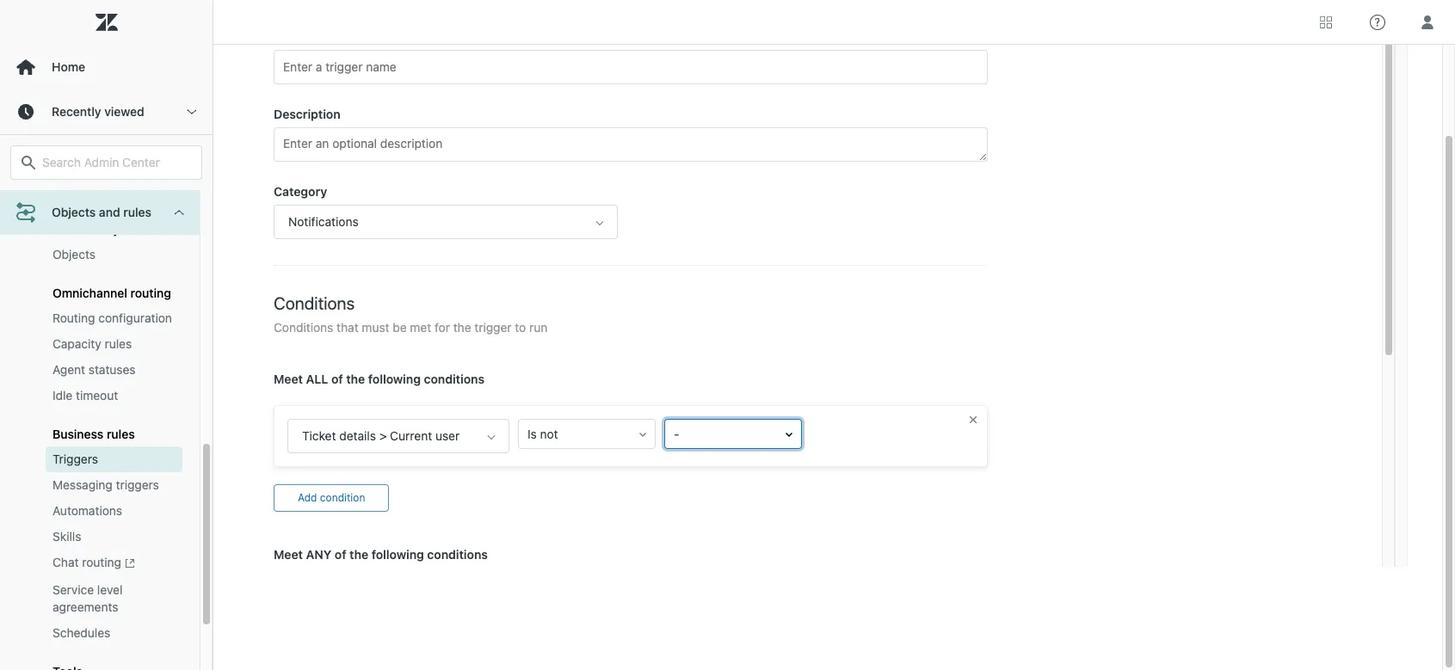 Task type: describe. For each thing, give the bounding box(es) containing it.
idle timeout
[[53, 389, 118, 403]]

objects element
[[53, 247, 96, 264]]

agent statuses element
[[53, 362, 136, 379]]

zendesk products image
[[1321, 16, 1333, 28]]

custom objects
[[53, 222, 142, 237]]

routing configuration element
[[53, 310, 172, 327]]

objects and rules group
[[0, 30, 200, 671]]

home
[[52, 59, 85, 74]]

routing for chat routing
[[82, 556, 121, 570]]

objects for objects and rules
[[52, 205, 96, 220]]

idle
[[53, 389, 73, 403]]

capacity rules
[[53, 337, 132, 352]]

business
[[53, 427, 104, 442]]

agent
[[53, 363, 85, 377]]

triggers link
[[46, 447, 183, 473]]

none search field inside primary element
[[2, 146, 211, 180]]

omnichannel routing
[[53, 286, 171, 301]]

schedules link
[[46, 620, 183, 646]]

messaging triggers element
[[53, 477, 159, 494]]

idle timeout link
[[46, 383, 183, 409]]

objects and rules button
[[0, 190, 200, 235]]

business rules element
[[53, 427, 135, 442]]

recently viewed button
[[0, 90, 213, 134]]

settings element
[[53, 183, 98, 200]]

rules for business rules
[[107, 427, 135, 442]]

chat routing
[[53, 556, 121, 570]]

skills
[[53, 530, 81, 544]]

idle timeout element
[[53, 388, 118, 405]]

timeout
[[76, 389, 118, 403]]

objects
[[100, 222, 142, 237]]

automations link
[[46, 499, 183, 525]]

triggers
[[116, 478, 159, 493]]

objects and rules
[[52, 205, 152, 220]]

capacity rules link
[[46, 332, 183, 358]]

rules inside dropdown button
[[123, 205, 152, 220]]

level
[[97, 583, 123, 597]]

service
[[53, 583, 94, 597]]

Search Admin Center field
[[42, 155, 191, 170]]

agreements
[[53, 600, 118, 614]]

routing
[[53, 311, 95, 326]]

service level agreements
[[53, 583, 123, 614]]

configuration
[[98, 311, 172, 326]]

omnichannel routing element
[[53, 286, 171, 301]]

objects link
[[46, 242, 183, 268]]

settings link
[[46, 178, 183, 204]]



Task type: locate. For each thing, give the bounding box(es) containing it.
automations
[[53, 504, 122, 519]]

routing for omnichannel routing
[[130, 286, 171, 301]]

primary element
[[0, 0, 214, 671]]

1 horizontal spatial routing
[[130, 286, 171, 301]]

recently
[[52, 104, 101, 119]]

tools element
[[53, 664, 83, 671]]

routing configuration link
[[46, 306, 183, 332]]

and
[[99, 205, 120, 220]]

omnichannel
[[53, 286, 127, 301]]

chat routing link
[[46, 550, 183, 577]]

capacity rules element
[[53, 336, 132, 353]]

messaging
[[53, 478, 113, 493]]

recently viewed
[[52, 104, 144, 119]]

chat routing element
[[53, 555, 135, 573]]

tree
[[0, 30, 213, 671]]

triggers element
[[53, 451, 98, 469]]

agent statuses link
[[46, 358, 183, 383]]

viewed
[[104, 104, 144, 119]]

home button
[[0, 45, 213, 90]]

help image
[[1371, 14, 1386, 30]]

None search field
[[2, 146, 211, 180]]

tree containing settings
[[0, 30, 213, 671]]

objects inside 'group'
[[53, 247, 96, 262]]

messaging triggers link
[[46, 473, 183, 499]]

0 vertical spatial routing
[[130, 286, 171, 301]]

1 vertical spatial routing
[[82, 556, 121, 570]]

service level agreements element
[[53, 582, 176, 616]]

custom
[[53, 222, 97, 237]]

1 vertical spatial objects
[[53, 247, 96, 262]]

capacity
[[53, 337, 101, 352]]

0 horizontal spatial routing
[[82, 556, 121, 570]]

routing up configuration
[[130, 286, 171, 301]]

routing up level
[[82, 556, 121, 570]]

rules down routing configuration link
[[105, 337, 132, 352]]

2 vertical spatial rules
[[107, 427, 135, 442]]

tree inside primary element
[[0, 30, 213, 671]]

objects
[[52, 205, 96, 220], [53, 247, 96, 262]]

1 vertical spatial rules
[[105, 337, 132, 352]]

routing configuration
[[53, 311, 172, 326]]

automations element
[[53, 503, 122, 520]]

objects up custom on the left top of the page
[[52, 205, 96, 220]]

business rules
[[53, 427, 135, 442]]

skills link
[[46, 525, 183, 550]]

objects inside dropdown button
[[52, 205, 96, 220]]

routing inside chat routing element
[[82, 556, 121, 570]]

messaging triggers
[[53, 478, 159, 493]]

custom objects element
[[53, 222, 142, 237]]

0 vertical spatial objects
[[52, 205, 96, 220]]

objects down custom on the left top of the page
[[53, 247, 96, 262]]

routing
[[130, 286, 171, 301], [82, 556, 121, 570]]

statuses
[[89, 363, 136, 377]]

schedules
[[53, 626, 110, 640]]

skills element
[[53, 529, 81, 546]]

rules inside "element"
[[105, 337, 132, 352]]

triggers
[[53, 452, 98, 467]]

rules up the 'objects'
[[123, 205, 152, 220]]

rules for capacity rules
[[105, 337, 132, 352]]

rules up triggers link
[[107, 427, 135, 442]]

objects for objects
[[53, 247, 96, 262]]

service level agreements link
[[46, 577, 183, 620]]

chat
[[53, 556, 79, 570]]

schedules element
[[53, 625, 110, 642]]

0 vertical spatial rules
[[123, 205, 152, 220]]

rules
[[123, 205, 152, 220], [105, 337, 132, 352], [107, 427, 135, 442]]

settings
[[53, 184, 98, 198]]

agent statuses
[[53, 363, 136, 377]]

user menu image
[[1417, 11, 1440, 33]]



Task type: vqa. For each thing, say whether or not it's contained in the screenshot.
rules
yes



